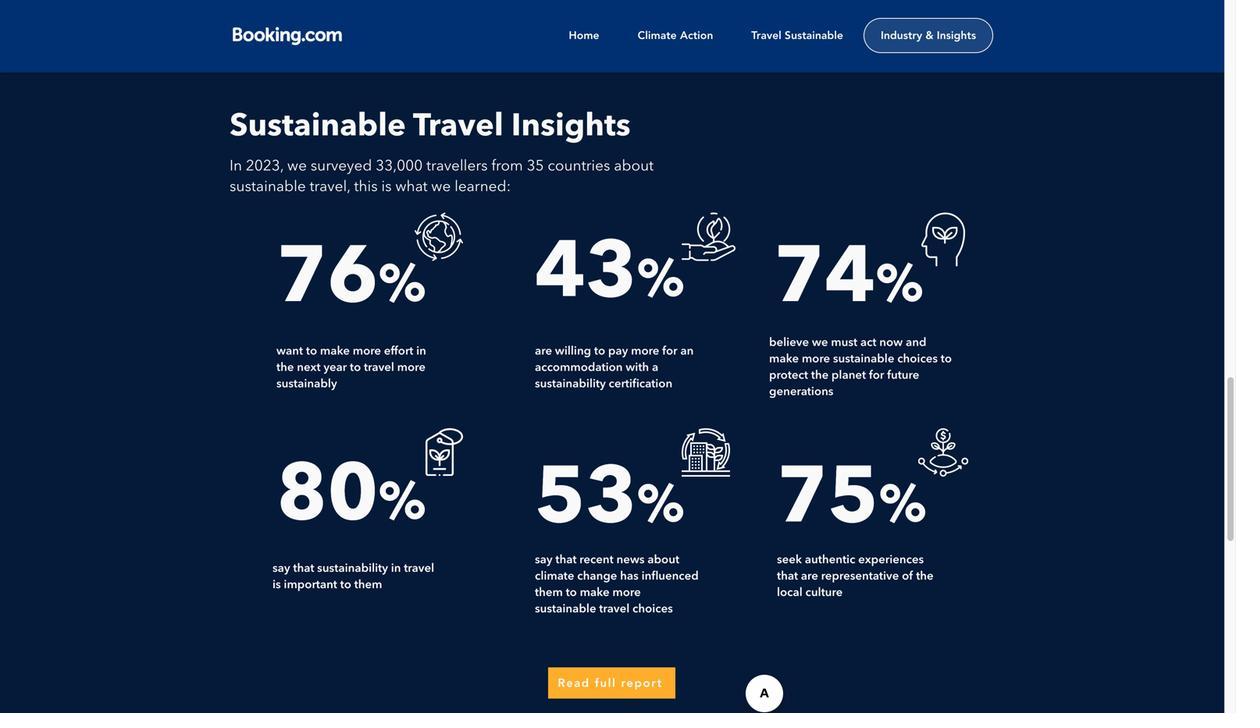 Task type: vqa. For each thing, say whether or not it's contained in the screenshot.
the top limit
no



Task type: describe. For each thing, give the bounding box(es) containing it.
1 horizontal spatial travel
[[751, 29, 781, 42]]

climate action link
[[620, 18, 731, 53]]

effort
[[384, 346, 413, 358]]

more down 'effort'
[[397, 362, 426, 374]]

report
[[621, 677, 663, 691]]

countries
[[548, 159, 610, 174]]

make inside believe we must act now and make more sustainable choices to protect the planet for future generations
[[769, 354, 799, 366]]

sustainability inside say that sustainability in travel is important to them
[[317, 563, 388, 575]]

sustainable inside the in 2023, we surveyed 33,000 travellers from 35 countries about sustainable travel, this is what we learned:
[[230, 180, 306, 195]]

world.png image
[[415, 213, 463, 261]]

home link
[[551, 18, 617, 53]]

this
[[354, 180, 378, 195]]

what
[[395, 180, 428, 195]]

to inside say that sustainability in travel is important to them
[[340, 580, 351, 591]]

we inside believe we must act now and make more sustainable choices to protect the planet for future generations
[[812, 337, 828, 349]]

more inside believe we must act now and make more sustainable choices to protect the planet for future generations
[[802, 354, 830, 366]]

representative
[[821, 571, 899, 583]]

75
[[777, 462, 879, 541]]

to inside say that recent news about climate change has influenced them to make more sustainable travel choices
[[566, 588, 577, 599]]

that for recent
[[555, 555, 577, 566]]

now
[[879, 337, 903, 349]]

43 %
[[535, 237, 684, 316]]

in inside 'want to make more effort in the next year to travel more sustainably'
[[416, 346, 426, 358]]

choices inside believe we must act now and make more sustainable choices to protect the planet for future generations
[[897, 354, 938, 366]]

must
[[831, 337, 857, 349]]

in inside say that sustainability in travel is important to them
[[391, 563, 401, 575]]

industry & insights
[[881, 29, 976, 42]]

travel sustainable link
[[734, 18, 860, 53]]

53 %
[[535, 462, 684, 541]]

booking_com_logotype_aug2020_white.png image
[[230, 23, 348, 46]]

travel inside 'want to make more effort in the next year to travel more sustainably'
[[364, 362, 394, 374]]

action
[[680, 29, 713, 42]]

accommodation
[[535, 362, 623, 374]]

more inside say that recent news about climate change has influenced them to make more sustainable travel choices
[[612, 588, 641, 599]]

willing
[[555, 346, 591, 358]]

% for 76
[[378, 262, 426, 314]]

the inside 'want to make more effort in the next year to travel more sustainably'
[[276, 362, 294, 374]]

protect
[[769, 370, 808, 382]]

in
[[230, 159, 242, 174]]

news
[[616, 555, 645, 566]]

the inside seek authentic experiences that are representative of the local culture
[[916, 571, 934, 583]]

that inside seek authentic experiences that are representative of the local culture
[[777, 571, 798, 583]]

home
[[569, 29, 599, 42]]

1 vertical spatial we
[[431, 180, 451, 195]]

from
[[491, 159, 523, 174]]

74 %
[[774, 242, 923, 321]]

about inside the in 2023, we surveyed 33,000 travellers from 35 countries about sustainable travel, this is what we learned:
[[614, 159, 654, 174]]

are inside the are willing to pay more for an accommodation with a sustainability certification
[[535, 346, 552, 358]]

travel,
[[310, 180, 350, 195]]

are inside seek authentic experiences that are representative of the local culture
[[801, 571, 818, 583]]

say for say that recent news about climate change has influenced them to make more sustainable travel choices
[[535, 555, 553, 566]]

2023,
[[246, 159, 284, 174]]

33,000
[[376, 159, 423, 174]]

culture
[[805, 588, 843, 599]]

to inside the are willing to pay more for an accommodation with a sustainability certification
[[594, 346, 605, 358]]

is inside say that sustainability in travel is important to them
[[273, 580, 281, 591]]

read
[[558, 677, 590, 691]]

that for sustainability
[[293, 563, 314, 575]]

them inside say that sustainability in travel is important to them
[[354, 580, 382, 591]]

local
[[777, 588, 803, 599]]

industry & insights link
[[864, 18, 993, 53]]

75 %
[[777, 462, 926, 541]]

0 vertical spatial we
[[287, 159, 307, 174]]

has
[[620, 571, 639, 583]]

influenced
[[642, 571, 699, 583]]

act
[[860, 337, 877, 349]]

climate
[[535, 571, 574, 583]]

the inside believe we must act now and make more sustainable choices to protect the planet for future generations
[[811, 370, 829, 382]]

an
[[680, 346, 694, 358]]

76 %
[[276, 242, 426, 321]]

35
[[527, 159, 544, 174]]

full
[[595, 677, 616, 691]]

read full report
[[558, 677, 663, 691]]

for inside the are willing to pay more for an accommodation with a sustainability certification
[[662, 346, 677, 358]]

recent
[[580, 555, 614, 566]]

insights for industry & insights
[[937, 29, 976, 42]]

read full report link
[[548, 668, 675, 699]]

generations
[[769, 387, 834, 398]]



Task type: locate. For each thing, give the bounding box(es) containing it.
we
[[287, 159, 307, 174], [431, 180, 451, 195], [812, 337, 828, 349]]

1 vertical spatial is
[[273, 580, 281, 591]]

1 horizontal spatial insights
[[937, 29, 976, 42]]

that inside say that recent news about climate change has influenced them to make more sustainable travel choices
[[555, 555, 577, 566]]

surveyed
[[311, 159, 372, 174]]

1 horizontal spatial are
[[801, 571, 818, 583]]

% inside 80 %
[[378, 480, 426, 532]]

the
[[276, 362, 294, 374], [811, 370, 829, 382], [916, 571, 934, 583]]

choices down 'and'
[[897, 354, 938, 366]]

0 horizontal spatial are
[[535, 346, 552, 358]]

insights
[[937, 29, 976, 42], [511, 112, 631, 143]]

0 vertical spatial travel
[[364, 362, 394, 374]]

them right important
[[354, 580, 382, 591]]

% for 75
[[879, 483, 926, 535]]

2 vertical spatial travel
[[599, 604, 630, 616]]

make up "year"
[[320, 346, 350, 358]]

0 horizontal spatial in
[[391, 563, 401, 575]]

sustainable down "climate"
[[535, 604, 596, 616]]

0 vertical spatial sustainability
[[535, 379, 606, 390]]

% inside 74 %
[[876, 262, 923, 314]]

believe we must act now and make more sustainable choices to protect the planet for future generations
[[769, 337, 952, 398]]

change
[[577, 571, 617, 583]]

insights up countries
[[511, 112, 631, 143]]

sustainably
[[276, 379, 337, 390]]

%
[[637, 257, 684, 309], [378, 262, 426, 314], [876, 262, 923, 314], [378, 480, 426, 532], [637, 483, 684, 535], [879, 483, 926, 535]]

0 vertical spatial insights
[[937, 29, 976, 42]]

% inside 53 %
[[637, 483, 684, 535]]

1 vertical spatial insights
[[511, 112, 631, 143]]

say that recent news about climate change has influenced them to make more sustainable travel choices
[[535, 555, 699, 616]]

0 horizontal spatial travel
[[364, 362, 394, 374]]

travel
[[364, 362, 394, 374], [404, 563, 434, 575], [599, 604, 630, 616]]

choices
[[897, 354, 938, 366], [632, 604, 673, 616]]

0 horizontal spatial the
[[276, 362, 294, 374]]

believe
[[769, 337, 809, 349]]

more up the with on the right of page
[[631, 346, 659, 358]]

that up important
[[293, 563, 314, 575]]

them
[[354, 580, 382, 591], [535, 588, 563, 599]]

pay
[[608, 346, 628, 358]]

about inside say that recent news about climate change has influenced them to make more sustainable travel choices
[[648, 555, 679, 566]]

1 horizontal spatial choices
[[897, 354, 938, 366]]

1 horizontal spatial in
[[416, 346, 426, 358]]

1 vertical spatial sustainable
[[230, 112, 406, 143]]

0 vertical spatial is
[[381, 180, 392, 195]]

1 vertical spatial choices
[[632, 604, 673, 616]]

we left must
[[812, 337, 828, 349]]

authentic
[[805, 555, 855, 566]]

year
[[324, 362, 347, 374]]

sustainability
[[535, 379, 606, 390], [317, 563, 388, 575]]

is inside the in 2023, we surveyed 33,000 travellers from 35 countries about sustainable travel, this is what we learned:
[[381, 180, 392, 195]]

more left 'effort'
[[353, 346, 381, 358]]

in 2023, we surveyed 33,000 travellers from 35 countries about sustainable travel, this is what we learned:
[[230, 159, 654, 195]]

responsibility.png image
[[682, 213, 736, 261]]

is right this
[[381, 180, 392, 195]]

say up important
[[273, 563, 290, 575]]

sustainable travel insights
[[230, 112, 631, 143]]

0 horizontal spatial is
[[273, 580, 281, 591]]

1 vertical spatial sustainable
[[833, 354, 894, 366]]

choices inside say that recent news about climate change has influenced them to make more sustainable travel choices
[[632, 604, 673, 616]]

0 horizontal spatial we
[[287, 159, 307, 174]]

1 horizontal spatial that
[[555, 555, 577, 566]]

travel inside say that recent news about climate change has influenced them to make more sustainable travel choices
[[599, 604, 630, 616]]

0 vertical spatial choices
[[897, 354, 938, 366]]

are left willing
[[535, 346, 552, 358]]

1 vertical spatial sustainability
[[317, 563, 388, 575]]

1 horizontal spatial is
[[381, 180, 392, 195]]

for left "an"
[[662, 346, 677, 358]]

them inside say that recent news about climate change has influenced them to make more sustainable travel choices
[[535, 588, 563, 599]]

experiences
[[858, 555, 924, 566]]

1 vertical spatial for
[[869, 370, 884, 382]]

planet
[[832, 370, 866, 382]]

sustainable down 2023,
[[230, 180, 306, 195]]

1 horizontal spatial them
[[535, 588, 563, 599]]

travel up the travellers
[[413, 112, 503, 143]]

% up experiences
[[879, 483, 926, 535]]

0 horizontal spatial make
[[320, 346, 350, 358]]

2 horizontal spatial that
[[777, 571, 798, 583]]

industry
[[881, 29, 922, 42]]

sustainability down accommodation
[[535, 379, 606, 390]]

are willing to pay more for an accommodation with a sustainability certification
[[535, 346, 694, 390]]

sustainable5.png image
[[426, 429, 463, 476]]

make up protect at the right of the page
[[769, 354, 799, 366]]

about up influenced
[[648, 555, 679, 566]]

0 horizontal spatial them
[[354, 580, 382, 591]]

% up now
[[876, 262, 923, 314]]

0 horizontal spatial choices
[[632, 604, 673, 616]]

them down "climate"
[[535, 588, 563, 599]]

80 %
[[276, 460, 426, 538]]

0 vertical spatial sustainable
[[785, 29, 843, 42]]

1 horizontal spatial sustainability
[[535, 379, 606, 390]]

say for say that sustainability in travel is important to them
[[273, 563, 290, 575]]

for inside believe we must act now and make more sustainable choices to protect the planet for future generations
[[869, 370, 884, 382]]

1 horizontal spatial for
[[869, 370, 884, 382]]

1 horizontal spatial the
[[811, 370, 829, 382]]

1 horizontal spatial make
[[580, 588, 610, 599]]

travel inside say that sustainability in travel is important to them
[[404, 563, 434, 575]]

1 horizontal spatial we
[[431, 180, 451, 195]]

0 horizontal spatial travel
[[413, 112, 503, 143]]

climate action
[[638, 29, 713, 42]]

more
[[353, 346, 381, 358], [631, 346, 659, 358], [802, 354, 830, 366], [397, 362, 426, 374], [612, 588, 641, 599]]

0 vertical spatial are
[[535, 346, 552, 358]]

53
[[535, 462, 637, 541]]

say inside say that sustainability in travel is important to them
[[273, 563, 290, 575]]

1 horizontal spatial say
[[535, 555, 553, 566]]

sustainable down act
[[833, 354, 894, 366]]

the right "of"
[[916, 571, 934, 583]]

2 vertical spatial sustainable
[[535, 604, 596, 616]]

are
[[535, 346, 552, 358], [801, 571, 818, 583]]

2 horizontal spatial sustainable
[[833, 354, 894, 366]]

are up the culture
[[801, 571, 818, 583]]

seek
[[777, 555, 802, 566]]

0 vertical spatial for
[[662, 346, 677, 358]]

travel right "action"
[[751, 29, 781, 42]]

sustainable
[[230, 180, 306, 195], [833, 354, 894, 366], [535, 604, 596, 616]]

% for 53
[[637, 483, 684, 535]]

more inside the are willing to pay more for an accommodation with a sustainability certification
[[631, 346, 659, 358]]

next
[[297, 362, 321, 374]]

1 horizontal spatial sustainable
[[535, 604, 596, 616]]

gettyimages 1358282114.jpg image
[[612, 0, 1224, 61]]

with
[[626, 362, 649, 374]]

sustainable (2).png image
[[918, 429, 968, 477]]

climate
[[638, 29, 677, 42]]

% down the sustainable5.png image
[[378, 480, 426, 532]]

insights right "&"
[[937, 29, 976, 42]]

% for 80
[[378, 480, 426, 532]]

make down change
[[580, 588, 610, 599]]

1 horizontal spatial sustainable
[[785, 29, 843, 42]]

think green.png image
[[921, 213, 965, 267]]

0 vertical spatial sustainable
[[230, 180, 306, 195]]

insights for sustainable travel insights
[[511, 112, 631, 143]]

76
[[276, 242, 378, 321]]

want
[[276, 346, 303, 358]]

that
[[555, 555, 577, 566], [293, 563, 314, 575], [777, 571, 798, 583]]

2 horizontal spatial we
[[812, 337, 828, 349]]

about right countries
[[614, 159, 654, 174]]

say inside say that recent news about climate change has influenced them to make more sustainable travel choices
[[535, 555, 553, 566]]

that inside say that sustainability in travel is important to them
[[293, 563, 314, 575]]

% up "an"
[[637, 257, 684, 309]]

1 vertical spatial travel
[[413, 112, 503, 143]]

1 vertical spatial in
[[391, 563, 401, 575]]

make inside say that recent news about climate change has influenced them to make more sustainable travel choices
[[580, 588, 610, 599]]

about
[[614, 159, 654, 174], [648, 555, 679, 566]]

1 vertical spatial are
[[801, 571, 818, 583]]

that down seek
[[777, 571, 798, 583]]

2 horizontal spatial make
[[769, 354, 799, 366]]

a
[[652, 362, 658, 374]]

future
[[887, 370, 919, 382]]

for left future
[[869, 370, 884, 382]]

0 horizontal spatial sustainability
[[317, 563, 388, 575]]

of
[[902, 571, 913, 583]]

0 horizontal spatial sustainable
[[230, 112, 406, 143]]

to
[[306, 346, 317, 358], [594, 346, 605, 358], [941, 354, 952, 366], [350, 362, 361, 374], [340, 580, 351, 591], [566, 588, 577, 599]]

0 vertical spatial travel
[[751, 29, 781, 42]]

80
[[276, 460, 378, 538]]

0 horizontal spatial insights
[[511, 112, 631, 143]]

0 horizontal spatial that
[[293, 563, 314, 575]]

is
[[381, 180, 392, 195], [273, 580, 281, 591]]

and
[[906, 337, 926, 349]]

sustainability up important
[[317, 563, 388, 575]]

the down want
[[276, 362, 294, 374]]

0 vertical spatial about
[[614, 159, 654, 174]]

make inside 'want to make more effort in the next year to travel more sustainably'
[[320, 346, 350, 358]]

% for 74
[[876, 262, 923, 314]]

more down has at bottom right
[[612, 588, 641, 599]]

say that sustainability in travel is important to them
[[273, 563, 434, 591]]

choices down influenced
[[632, 604, 673, 616]]

0 horizontal spatial for
[[662, 346, 677, 358]]

seek authentic experiences that are representative of the local culture
[[777, 555, 934, 599]]

more down believe
[[802, 354, 830, 366]]

&
[[925, 29, 934, 42]]

% inside 76 %
[[378, 262, 426, 314]]

sustainable inside say that recent news about climate change has influenced them to make more sustainable travel choices
[[535, 604, 596, 616]]

learned:
[[455, 180, 511, 195]]

2 vertical spatial we
[[812, 337, 828, 349]]

we right 2023,
[[287, 159, 307, 174]]

2 horizontal spatial travel
[[599, 604, 630, 616]]

say
[[535, 555, 553, 566], [273, 563, 290, 575]]

sustainable
[[785, 29, 843, 42], [230, 112, 406, 143]]

say up "climate"
[[535, 555, 553, 566]]

for
[[662, 346, 677, 358], [869, 370, 884, 382]]

want to make more effort in the next year to travel more sustainably
[[276, 346, 426, 390]]

1 horizontal spatial travel
[[404, 563, 434, 575]]

1 vertical spatial travel
[[404, 563, 434, 575]]

that up "climate"
[[555, 555, 577, 566]]

sustainable inside believe we must act now and make more sustainable choices to protect the planet for future generations
[[833, 354, 894, 366]]

is left important
[[273, 580, 281, 591]]

43
[[535, 237, 637, 316]]

% inside 43 %
[[637, 257, 684, 309]]

sustainable (1).png image
[[682, 429, 730, 477]]

sustainability inside the are willing to pay more for an accommodation with a sustainability certification
[[535, 379, 606, 390]]

% down world.png image
[[378, 262, 426, 314]]

important
[[284, 580, 337, 591]]

% up the news
[[637, 483, 684, 535]]

0 vertical spatial in
[[416, 346, 426, 358]]

% inside 75 %
[[879, 483, 926, 535]]

travel
[[751, 29, 781, 42], [413, 112, 503, 143]]

to inside believe we must act now and make more sustainable choices to protect the planet for future generations
[[941, 354, 952, 366]]

certification
[[609, 379, 672, 390]]

we down the travellers
[[431, 180, 451, 195]]

2 horizontal spatial the
[[916, 571, 934, 583]]

travellers
[[426, 159, 488, 174]]

the up generations
[[811, 370, 829, 382]]

0 horizontal spatial sustainable
[[230, 180, 306, 195]]

74
[[774, 242, 876, 321]]

make
[[320, 346, 350, 358], [769, 354, 799, 366], [580, 588, 610, 599]]

travel sustainable
[[751, 29, 843, 42]]

% for 43
[[637, 257, 684, 309]]

in
[[416, 346, 426, 358], [391, 563, 401, 575]]

0 horizontal spatial say
[[273, 563, 290, 575]]

1 vertical spatial about
[[648, 555, 679, 566]]



